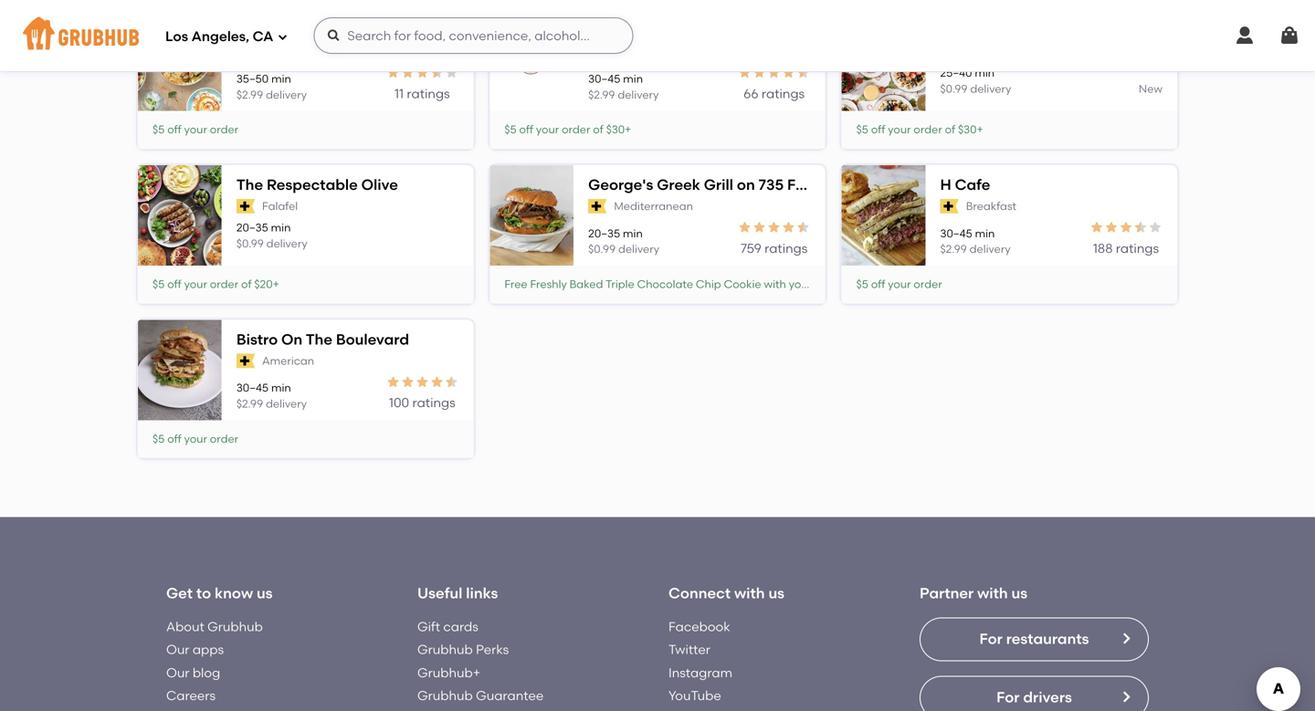 Task type: locate. For each thing, give the bounding box(es) containing it.
0 vertical spatial 30–45 min $2.99 delivery
[[589, 72, 659, 101]]

0 horizontal spatial subscription pass image
[[236, 199, 255, 214]]

min for mediterranea rice bowls
[[271, 72, 291, 85]]

mediterranean inside mediterranea rice bowls mediterranean
[[262, 45, 341, 58]]

subscription pass image
[[589, 45, 607, 59], [589, 199, 607, 214], [236, 354, 255, 369]]

your up the respectable olive logo
[[184, 123, 207, 136]]

the up falafel
[[236, 176, 263, 194]]

know
[[215, 585, 253, 603]]

30–45 min $2.99 delivery down american
[[236, 382, 307, 411]]

$30+ down the 25–40 min $0.99 delivery
[[958, 123, 984, 136]]

off
[[167, 123, 182, 136], [519, 123, 534, 136], [871, 123, 886, 136], [167, 278, 182, 291], [871, 278, 886, 291], [167, 432, 182, 446]]

on
[[737, 176, 755, 194]]

ratings right 759
[[765, 241, 808, 256]]

1 horizontal spatial the
[[306, 331, 333, 348]]

1 vertical spatial the
[[306, 331, 333, 348]]

for
[[980, 631, 1003, 648], [997, 689, 1020, 707]]

0 horizontal spatial 30–45
[[236, 382, 269, 395]]

delivery down falafel
[[266, 237, 308, 250]]

your down vietnamese delight  logo
[[536, 123, 559, 136]]

ratings for h cafe
[[1116, 241, 1160, 256]]

star icon image
[[386, 65, 400, 80], [400, 65, 415, 80], [415, 65, 430, 80], [430, 65, 444, 80], [430, 65, 444, 80], [444, 65, 459, 80], [738, 65, 753, 80], [753, 65, 767, 80], [767, 65, 782, 80], [782, 65, 796, 80], [796, 65, 811, 80], [796, 65, 811, 80], [738, 220, 753, 235], [753, 220, 767, 235], [767, 220, 782, 235], [782, 220, 796, 235], [796, 220, 811, 235], [796, 220, 811, 235], [1090, 220, 1105, 235], [1105, 220, 1119, 235], [1119, 220, 1134, 235], [1134, 220, 1148, 235], [1134, 220, 1148, 235], [1148, 220, 1163, 235], [386, 375, 400, 389], [400, 375, 415, 389], [415, 375, 430, 389], [430, 375, 444, 389], [444, 375, 459, 389], [444, 375, 459, 389]]

0 vertical spatial $5 off your order
[[153, 123, 239, 136]]

h cafe logo image
[[842, 163, 926, 268]]

$5 off your order of $30+ up george's
[[505, 123, 632, 136]]

min right 35–50
[[271, 72, 291, 85]]

$5 down bistro on the boulevard logo
[[153, 432, 165, 446]]

your for bistro on the boulevard
[[184, 432, 207, 446]]

3 us from the left
[[1012, 585, 1028, 603]]

your for mediterranea rice bowls
[[184, 123, 207, 136]]

instagram
[[669, 665, 733, 681]]

with for connect with us
[[735, 585, 765, 603]]

delivery up triple at the top left of the page
[[619, 243, 660, 256]]

$2.99 down the asian at the top of the page
[[589, 88, 615, 101]]

$5 off your order down 35–50
[[153, 123, 239, 136]]

subscription pass image down 'h'
[[941, 199, 959, 214]]

order down 35–50
[[210, 123, 239, 136]]

2 horizontal spatial $0.99
[[941, 82, 968, 95]]

ratings right 100
[[413, 395, 456, 411]]

100
[[389, 395, 409, 411]]

30–45 min $2.99 delivery down breakfast
[[941, 227, 1011, 256]]

2 vertical spatial 30–45
[[236, 382, 269, 395]]

min down george's
[[623, 227, 643, 240]]

$5 down the respectable olive logo
[[153, 278, 165, 291]]

breakfast
[[966, 200, 1017, 213]]

george's greek grill on 735 figueroa logo image
[[490, 163, 574, 268]]

2 horizontal spatial svg image
[[1279, 25, 1301, 47]]

$5 up the respectable olive logo
[[153, 123, 165, 136]]

triple
[[606, 278, 635, 291]]

30–45 min $2.99 delivery for vietnamese
[[589, 72, 659, 101]]

0 vertical spatial subscription pass image
[[589, 45, 607, 59]]

delight
[[678, 21, 730, 39]]

$2.99 down american
[[236, 397, 263, 411]]

1 vertical spatial 30–45
[[941, 227, 973, 240]]

$5 off your order of $30+ up 'h'
[[857, 123, 984, 136]]

ratings right 66
[[762, 86, 805, 101]]

1 horizontal spatial subscription pass image
[[941, 199, 959, 214]]

2 $5 off your order of $30+ from the left
[[857, 123, 984, 136]]

us right connect
[[769, 585, 785, 603]]

1 vertical spatial mediterranean
[[614, 200, 693, 213]]

grubhub down gift cards link
[[418, 642, 473, 658]]

20–35 min $0.99 delivery down falafel
[[236, 221, 308, 250]]

delivery inside 35–50 min $2.99 delivery
[[266, 88, 307, 101]]

1 vertical spatial 30–45 min $2.99 delivery
[[941, 227, 1011, 256]]

your down the respectable olive logo
[[184, 278, 207, 291]]

chip
[[696, 278, 722, 291]]

subscription pass image
[[236, 199, 255, 214], [941, 199, 959, 214]]

useful links
[[418, 585, 498, 603]]

$5 for vietnamese delight
[[505, 123, 517, 136]]

grubhub+ link
[[418, 665, 481, 681]]

$2.99 inside 35–50 min $2.99 delivery
[[236, 88, 263, 101]]

vietnamese delight
[[589, 21, 730, 39]]

mediterranean down 'greek'
[[614, 200, 693, 213]]

$0.99 inside the 25–40 min $0.99 delivery
[[941, 82, 968, 95]]

the respectable olive
[[236, 176, 398, 194]]

order for mediterranea rice bowls
[[210, 123, 239, 136]]

of up george's
[[593, 123, 604, 136]]

Search for food, convenience, alcohol... search field
[[314, 17, 634, 54]]

$0.99 up the baked
[[589, 243, 616, 256]]

subscription pass image for george's
[[589, 199, 607, 214]]

2 our from the top
[[166, 665, 190, 681]]

grubhub perks link
[[418, 642, 509, 658]]

2 subscription pass image from the left
[[941, 199, 959, 214]]

grubhub down grubhub+
[[418, 689, 473, 704]]

1 horizontal spatial 20–35 min $0.99 delivery
[[589, 227, 660, 256]]

our
[[166, 642, 190, 658], [166, 665, 190, 681]]

66 ratings
[[744, 86, 805, 101]]

1 horizontal spatial 20–35
[[589, 227, 620, 240]]

subscription pass image left the asian at the top of the page
[[589, 45, 607, 59]]

subscription pass image for the
[[236, 199, 255, 214]]

your down 759 ratings
[[789, 278, 812, 291]]

off down bistro on the boulevard logo
[[167, 432, 182, 446]]

links
[[466, 585, 498, 603]]

mediterranea rice bowls mediterranean
[[236, 21, 416, 58]]

min
[[975, 66, 995, 79], [271, 72, 291, 85], [623, 72, 643, 85], [271, 221, 291, 234], [623, 227, 643, 240], [975, 227, 995, 240], [271, 382, 291, 395]]

bistro on the boulevard link
[[236, 329, 459, 350]]

your down bistro on the boulevard logo
[[184, 432, 207, 446]]

the right on
[[306, 331, 333, 348]]

1 subscription pass image from the left
[[236, 199, 255, 214]]

delivery down the 25–40
[[971, 82, 1012, 95]]

order left the $20+
[[210, 278, 239, 291]]

$5 off your order for mediterranea rice bowls
[[153, 123, 239, 136]]

1 horizontal spatial us
[[769, 585, 785, 603]]

$5 down vietnamese delight  logo
[[505, 123, 517, 136]]

735
[[759, 176, 784, 194]]

mediterranean down svg image
[[262, 45, 341, 58]]

0 horizontal spatial 20–35 min $0.99 delivery
[[236, 221, 308, 250]]

los angeles, ca
[[165, 28, 274, 45]]

2 vertical spatial subscription pass image
[[236, 354, 255, 369]]

mediterranean
[[262, 45, 341, 58], [614, 200, 693, 213]]

0 horizontal spatial $5 off your order of $30+
[[505, 123, 632, 136]]

delivery down the asian at the top of the page
[[618, 88, 659, 101]]

$0.99 down the 25–40
[[941, 82, 968, 95]]

20–35
[[236, 221, 268, 234], [589, 227, 620, 240]]

careers link
[[166, 689, 216, 704]]

ratings right 11
[[407, 86, 450, 101]]

ratings right 188
[[1116, 241, 1160, 256]]

min inside 35–50 min $2.99 delivery
[[271, 72, 291, 85]]

2 vertical spatial $5 off your order
[[153, 432, 239, 446]]

min down breakfast
[[975, 227, 995, 240]]

partner
[[920, 585, 974, 603]]

boulevard
[[336, 331, 409, 348]]

$2.99
[[236, 88, 263, 101], [589, 88, 615, 101], [941, 243, 967, 256], [236, 397, 263, 411]]

for for for drivers
[[997, 689, 1020, 707]]

1 horizontal spatial 30–45
[[589, 72, 621, 85]]

blog
[[193, 665, 220, 681]]

30–45
[[589, 72, 621, 85], [941, 227, 973, 240], [236, 382, 269, 395]]

delivery for h cafe
[[970, 243, 1011, 256]]

20–35 down falafel
[[236, 221, 268, 234]]

$5 off your order down bistro on the boulevard logo
[[153, 432, 239, 446]]

1 vertical spatial our
[[166, 665, 190, 681]]

subscription pass image left falafel
[[236, 199, 255, 214]]

0 horizontal spatial 30–45 min $2.99 delivery
[[236, 382, 307, 411]]

2 horizontal spatial 30–45 min $2.99 delivery
[[941, 227, 1011, 256]]

bistro
[[236, 331, 278, 348]]

30–45 down breakfast
[[941, 227, 973, 240]]

20–35 down george's
[[589, 227, 620, 240]]

$5 down h cafe logo
[[857, 278, 869, 291]]

delivery for mediterranea rice bowls
[[266, 88, 307, 101]]

759 ratings
[[741, 241, 808, 256]]

$5 off your order of $30+
[[505, 123, 632, 136], [857, 123, 984, 136]]

subscription pass image down bistro on the top left of page
[[236, 354, 255, 369]]

30–45 down the asian at the top of the page
[[589, 72, 621, 85]]

ratings for mediterranea rice bowls
[[407, 86, 450, 101]]

order right $5+
[[914, 278, 943, 291]]

us up for restaurants
[[1012, 585, 1028, 603]]

1 horizontal spatial $5 off your order of $30+
[[857, 123, 984, 136]]

$0.99 up the $20+
[[236, 237, 264, 250]]

100 ratings
[[389, 395, 456, 411]]

$5 off your order down h cafe logo
[[857, 278, 943, 291]]

your for the respectable olive
[[184, 278, 207, 291]]

your
[[184, 123, 207, 136], [536, 123, 559, 136], [888, 123, 911, 136], [184, 278, 207, 291], [789, 278, 812, 291], [888, 278, 911, 291], [184, 432, 207, 446]]

los
[[165, 28, 188, 45]]

0 vertical spatial 30–45
[[589, 72, 621, 85]]

delivery down breakfast
[[970, 243, 1011, 256]]

$0.99
[[941, 82, 968, 95], [236, 237, 264, 250], [589, 243, 616, 256]]

2 vertical spatial 30–45 min $2.99 delivery
[[236, 382, 307, 411]]

order
[[210, 123, 239, 136], [562, 123, 591, 136], [914, 123, 943, 136], [210, 278, 239, 291], [815, 278, 844, 291], [914, 278, 943, 291], [210, 432, 239, 446]]

with right connect
[[735, 585, 765, 603]]

0 horizontal spatial svg image
[[327, 28, 341, 43]]

order left $5+
[[815, 278, 844, 291]]

free
[[505, 278, 528, 291]]

useful
[[418, 585, 463, 603]]

our up careers link
[[166, 665, 190, 681]]

us right know
[[257, 585, 273, 603]]

olive
[[361, 176, 398, 194]]

0 vertical spatial our
[[166, 642, 190, 658]]

connect with us
[[669, 585, 785, 603]]

for left drivers
[[997, 689, 1020, 707]]

order up 'h'
[[914, 123, 943, 136]]

your right $5+
[[888, 278, 911, 291]]

$5 off your order
[[153, 123, 239, 136], [857, 278, 943, 291], [153, 432, 239, 446]]

american
[[262, 354, 314, 368]]

2 horizontal spatial 30–45
[[941, 227, 973, 240]]

cookie
[[724, 278, 762, 291]]

$2.99 down 35–50
[[236, 88, 263, 101]]

subscription pass image down george's
[[589, 199, 607, 214]]

0 vertical spatial for
[[980, 631, 1003, 648]]

30–45 down american
[[236, 382, 269, 395]]

min right the 25–40
[[975, 66, 995, 79]]

$30+ up george's
[[606, 123, 632, 136]]

subscription pass image for vietnamese
[[589, 45, 607, 59]]

off down vietnamese delight  logo
[[519, 123, 534, 136]]

0 horizontal spatial $30+
[[606, 123, 632, 136]]

min down american
[[271, 382, 291, 395]]

our down about
[[166, 642, 190, 658]]

0 horizontal spatial us
[[257, 585, 273, 603]]

min down the asian at the top of the page
[[623, 72, 643, 85]]

grubhub
[[208, 619, 263, 635], [418, 642, 473, 658], [418, 689, 473, 704]]

1 horizontal spatial $30+
[[958, 123, 984, 136]]

1 us from the left
[[257, 585, 273, 603]]

off down h cafe logo
[[871, 278, 886, 291]]

0 horizontal spatial mediterranean
[[262, 45, 341, 58]]

your for h cafe
[[888, 278, 911, 291]]

759
[[741, 241, 762, 256]]

mediterranea rice bowls link
[[236, 20, 459, 40]]

1 vertical spatial for
[[997, 689, 1020, 707]]

delivery down 35–50
[[266, 88, 307, 101]]

off for the respectable olive
[[167, 278, 182, 291]]

0 vertical spatial the
[[236, 176, 263, 194]]

us for connect with us
[[769, 585, 785, 603]]

ratings
[[407, 86, 450, 101], [762, 86, 805, 101], [765, 241, 808, 256], [1116, 241, 1160, 256], [413, 395, 456, 411]]

$30+
[[606, 123, 632, 136], [958, 123, 984, 136]]

with
[[764, 278, 787, 291], [735, 585, 765, 603], [978, 585, 1008, 603]]

on
[[281, 331, 303, 348]]

for down partner with us
[[980, 631, 1003, 648]]

off up h cafe logo
[[871, 123, 886, 136]]

30–45 min $2.99 delivery down the asian at the top of the page
[[589, 72, 659, 101]]

min down falafel
[[271, 221, 291, 234]]

right image
[[1119, 632, 1134, 646]]

1 vertical spatial $5 off your order
[[857, 278, 943, 291]]

bistro on the boulevard
[[236, 331, 409, 348]]

$2.99 down breakfast
[[941, 243, 967, 256]]

grubhub inside 'about grubhub our apps our blog careers'
[[208, 619, 263, 635]]

min for h cafe
[[975, 227, 995, 240]]

main navigation navigation
[[0, 0, 1316, 71]]

$5 for h cafe
[[857, 278, 869, 291]]

order down bistro on the boulevard logo
[[210, 432, 239, 446]]

facebook
[[669, 619, 731, 635]]

delivery down american
[[266, 397, 307, 411]]

30–45 min $2.99 delivery
[[589, 72, 659, 101], [941, 227, 1011, 256], [236, 382, 307, 411]]

svg image
[[1234, 25, 1256, 47], [1279, 25, 1301, 47], [327, 28, 341, 43]]

1 $5 off your order of $30+ from the left
[[505, 123, 632, 136]]

instagram link
[[669, 665, 733, 681]]

delivery for george's greek grill on 735 figueroa
[[619, 243, 660, 256]]

2 horizontal spatial us
[[1012, 585, 1028, 603]]

order up george's
[[562, 123, 591, 136]]

2 us from the left
[[769, 585, 785, 603]]

of
[[593, 123, 604, 136], [945, 123, 956, 136], [241, 278, 252, 291], [846, 278, 857, 291]]

us
[[257, 585, 273, 603], [769, 585, 785, 603], [1012, 585, 1028, 603]]

delivery for vietnamese delight
[[618, 88, 659, 101]]

20–35 min $0.99 delivery up triple at the top left of the page
[[589, 227, 660, 256]]

subscription pass image for h
[[941, 199, 959, 214]]

1 vertical spatial subscription pass image
[[589, 199, 607, 214]]

188 ratings
[[1094, 241, 1160, 256]]

$5 off your order for bistro on the boulevard
[[153, 432, 239, 446]]

20–35 min $0.99 delivery
[[236, 221, 308, 250], [589, 227, 660, 256]]

1 horizontal spatial svg image
[[1234, 25, 1256, 47]]

off down the respectable olive logo
[[167, 278, 182, 291]]

facebook link
[[669, 619, 731, 635]]

$5
[[153, 123, 165, 136], [505, 123, 517, 136], [857, 123, 869, 136], [153, 278, 165, 291], [857, 278, 869, 291], [153, 432, 165, 446]]

grubhub down know
[[208, 619, 263, 635]]

0 vertical spatial grubhub
[[208, 619, 263, 635]]

0 vertical spatial mediterranean
[[262, 45, 341, 58]]

with right partner at the right
[[978, 585, 1008, 603]]

1 horizontal spatial 30–45 min $2.99 delivery
[[589, 72, 659, 101]]



Task type: vqa. For each thing, say whether or not it's contained in the screenshot.
cookie
yes



Task type: describe. For each thing, give the bounding box(es) containing it.
h cafe
[[941, 176, 991, 194]]

0 horizontal spatial the
[[236, 176, 263, 194]]

get
[[166, 585, 193, 603]]

chocolate
[[637, 278, 694, 291]]

25–40 min $0.99 delivery
[[941, 66, 1012, 95]]

george's greek grill on 735 figueroa
[[589, 176, 852, 194]]

grubhub guarantee link
[[418, 689, 544, 704]]

grubhub+
[[418, 665, 481, 681]]

guarantee
[[476, 689, 544, 704]]

get to know us
[[166, 585, 273, 603]]

vietnamese delight  logo image
[[490, 45, 574, 77]]

off up the respectable olive logo
[[167, 123, 182, 136]]

order for vietnamese delight
[[562, 123, 591, 136]]

mediterranea
[[236, 21, 335, 39]]

66
[[744, 86, 759, 101]]

2 vertical spatial grubhub
[[418, 689, 473, 704]]

our blog link
[[166, 665, 220, 681]]

30–45 min $2.99 delivery for h
[[941, 227, 1011, 256]]

gift cards grubhub perks grubhub+ grubhub guarantee
[[418, 619, 544, 704]]

new
[[1139, 82, 1163, 95]]

freshly
[[530, 278, 567, 291]]

delivery for bistro on the boulevard
[[266, 397, 307, 411]]

$5 off your order of $20+
[[153, 278, 279, 291]]

figueroa
[[788, 176, 852, 194]]

for restaurants link
[[920, 618, 1149, 662]]

30–45 min $2.99 delivery for bistro
[[236, 382, 307, 411]]

$5 for bistro on the boulevard
[[153, 432, 165, 446]]

30–45 for vietnamese
[[589, 72, 621, 85]]

vietnamese delight link
[[589, 20, 811, 40]]

falafel
[[262, 200, 298, 213]]

twitter link
[[669, 642, 711, 658]]

youtube
[[669, 689, 722, 704]]

us for partner with us
[[1012, 585, 1028, 603]]

for drivers
[[997, 689, 1072, 707]]

subscription pass image for bistro
[[236, 354, 255, 369]]

connect
[[669, 585, 731, 603]]

perks
[[476, 642, 509, 658]]

with right cookie
[[764, 278, 787, 291]]

25–40
[[941, 66, 973, 79]]

partner with us
[[920, 585, 1028, 603]]

gift cards link
[[418, 619, 479, 635]]

the respectable olive logo image
[[138, 163, 222, 268]]

grill
[[704, 176, 734, 194]]

george's greek grill on 735 figueroa link
[[589, 174, 852, 195]]

vietnamese
[[589, 21, 674, 39]]

11
[[395, 86, 404, 101]]

facebook twitter instagram youtube
[[669, 619, 733, 704]]

bowls
[[374, 21, 416, 39]]

for for for restaurants
[[980, 631, 1003, 648]]

youtube link
[[669, 689, 722, 704]]

0 horizontal spatial 20–35
[[236, 221, 268, 234]]

h
[[941, 176, 952, 194]]

1 vertical spatial grubhub
[[418, 642, 473, 658]]

cards
[[443, 619, 479, 635]]

h cafe link
[[941, 174, 1163, 195]]

apps
[[193, 642, 224, 658]]

asian
[[614, 45, 644, 58]]

cafe
[[955, 176, 991, 194]]

for restaurants
[[980, 631, 1090, 648]]

off for bistro on the boulevard
[[167, 432, 182, 446]]

rice
[[339, 21, 370, 39]]

gift
[[418, 619, 440, 635]]

to
[[196, 585, 211, 603]]

drivers
[[1024, 689, 1072, 707]]

$5 for the respectable olive
[[153, 278, 165, 291]]

ratings for george's greek grill on 735 figueroa
[[765, 241, 808, 256]]

order for h cafe
[[914, 278, 943, 291]]

11 ratings
[[395, 86, 450, 101]]

about
[[166, 619, 204, 635]]

off for h cafe
[[871, 278, 886, 291]]

$2.99 for bistro on the boulevard
[[236, 397, 263, 411]]

angeles,
[[192, 28, 249, 45]]

twitter
[[669, 642, 711, 658]]

35–50 min $2.99 delivery
[[236, 72, 307, 101]]

delivery inside the 25–40 min $0.99 delivery
[[971, 82, 1012, 95]]

1 $30+ from the left
[[606, 123, 632, 136]]

careers
[[166, 689, 216, 704]]

order for bistro on the boulevard
[[210, 432, 239, 446]]

svg image
[[277, 32, 288, 42]]

greek
[[657, 176, 701, 194]]

$2.99 for vietnamese delight
[[589, 88, 615, 101]]

188
[[1094, 241, 1113, 256]]

1 our from the top
[[166, 642, 190, 658]]

for drivers link
[[920, 676, 1149, 712]]

with for partner with us
[[978, 585, 1008, 603]]

your up h cafe logo
[[888, 123, 911, 136]]

right image
[[1119, 690, 1134, 705]]

restaurants
[[1007, 631, 1090, 648]]

2 $30+ from the left
[[958, 123, 984, 136]]

respectable
[[267, 176, 358, 194]]

bistro on the boulevard logo image
[[138, 318, 222, 423]]

george's
[[589, 176, 654, 194]]

of down the 25–40 min $0.99 delivery
[[945, 123, 956, 136]]

our apps link
[[166, 642, 224, 658]]

order for the respectable olive
[[210, 278, 239, 291]]

your for vietnamese delight
[[536, 123, 559, 136]]

$20+
[[254, 278, 279, 291]]

1 horizontal spatial mediterranean
[[614, 200, 693, 213]]

min inside the 25–40 min $0.99 delivery
[[975, 66, 995, 79]]

about grubhub our apps our blog careers
[[166, 619, 263, 704]]

min for george's greek grill on 735 figueroa
[[623, 227, 643, 240]]

about grubhub link
[[166, 619, 263, 635]]

min for bistro on the boulevard
[[271, 382, 291, 395]]

ca
[[253, 28, 274, 45]]

0 horizontal spatial $0.99
[[236, 237, 264, 250]]

30–45 for h
[[941, 227, 973, 240]]

min for vietnamese delight
[[623, 72, 643, 85]]

$5 up h cafe logo
[[857, 123, 869, 136]]

ratings for bistro on the boulevard
[[413, 395, 456, 411]]

the respectable olive link
[[236, 174, 459, 195]]

ratings for vietnamese delight
[[762, 86, 805, 101]]

of left $5+
[[846, 278, 857, 291]]

1 horizontal spatial $0.99
[[589, 243, 616, 256]]

30–45 for bistro
[[236, 382, 269, 395]]

$2.99 for h cafe
[[941, 243, 967, 256]]

off for vietnamese delight
[[519, 123, 534, 136]]

of left the $20+
[[241, 278, 252, 291]]

35–50
[[236, 72, 269, 85]]

free freshly baked triple chocolate chip cookie with your order of $5+
[[505, 278, 878, 291]]

$5 off your order for h cafe
[[857, 278, 943, 291]]

baked
[[570, 278, 603, 291]]

$2.99 for mediterranea rice bowls
[[236, 88, 263, 101]]



